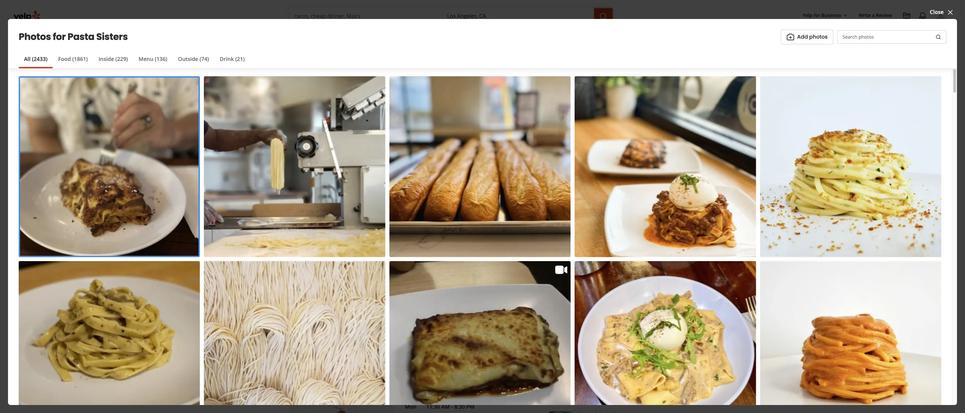 Task type: locate. For each thing, give the bounding box(es) containing it.
1 vertical spatial tab list
[[555, 222, 618, 236]]

add photo
[[367, 203, 394, 210]]

delis
[[341, 142, 354, 149]]

1 horizontal spatial ,
[[374, 142, 375, 149]]

sisters up inside (229)
[[96, 30, 128, 43]]

see for see all 2.5k photos
[[612, 161, 621, 168]]

you
[[549, 387, 562, 396]]

1 horizontal spatial see
[[612, 161, 621, 168]]

reviews right 28
[[394, 331, 411, 338]]

0 vertical spatial menu
[[516, 253, 531, 261]]

tagliatelle bolognese image
[[291, 268, 352, 318]]

24 save outline v2 image
[[448, 203, 456, 211]]

verified
[[300, 165, 318, 171]]

pm inside location & hours element
[[467, 404, 475, 411]]

, left italian link
[[354, 142, 355, 149]]

1 horizontal spatial 11:30
[[427, 404, 440, 411]]

menu right website
[[326, 351, 341, 358]]

photo of pasta sisters - los angeles, ca, us. tagliatelle bolognese with burrata and meat lasagna image
[[552, 44, 659, 186]]

1 horizontal spatial 8:30
[[455, 404, 465, 411]]

1 horizontal spatial photos
[[810, 33, 828, 41]]

0 vertical spatial order
[[555, 205, 574, 214]]

0 vertical spatial add
[[798, 33, 808, 41]]

0 vertical spatial photos
[[810, 33, 828, 41]]

write inside user actions element
[[859, 12, 871, 19]]

sisters up (1,995
[[339, 102, 394, 125]]

popular
[[289, 253, 310, 261]]

0 horizontal spatial 8:30
[[334, 154, 345, 161]]

11:30 up verified
[[306, 154, 320, 161]]

photos
[[19, 30, 51, 43], [297, 331, 312, 338], [367, 331, 382, 338], [436, 331, 451, 338], [503, 331, 518, 338]]

for for pasta
[[53, 30, 66, 43]]

0 vertical spatial a
[[872, 12, 875, 19]]

angeles,
[[610, 360, 631, 368]]

0 horizontal spatial pm
[[346, 154, 354, 161]]

food left (1861)
[[58, 55, 71, 63]]

0 vertical spatial pm
[[346, 154, 354, 161]]

photos down meat at the left of the page
[[367, 331, 382, 338]]

reviews)
[[378, 127, 399, 135]]

0 vertical spatial -
[[331, 154, 333, 161]]

(2433)
[[32, 55, 48, 63]]

menu inside tab list
[[139, 55, 153, 63]]

, up hours
[[374, 142, 375, 149]]

0 vertical spatial sisters
[[96, 30, 128, 43]]

16 info v2 image
[[578, 398, 583, 403]]

pasta up 4.4 star rating image
[[289, 102, 336, 125]]

870-
[[569, 333, 580, 341]]

24 directions v2 image
[[658, 360, 666, 368]]

(1,995 reviews) link
[[361, 127, 399, 135]]

yelp for business
[[803, 12, 842, 19]]

photos down homemade
[[503, 331, 518, 338]]

0 horizontal spatial menu
[[139, 55, 153, 63]]

1 vertical spatial add
[[367, 203, 378, 210]]

might
[[563, 387, 583, 396]]

4
[[499, 331, 502, 338]]

add
[[798, 33, 808, 41], [367, 203, 378, 210]]

2 reviews from the left
[[394, 331, 411, 338]]

0 horizontal spatial -
[[331, 154, 333, 161]]

0 vertical spatial for
[[814, 12, 821, 19]]

write a review link
[[289, 199, 348, 214]]

0 horizontal spatial tab list
[[19, 55, 250, 68]]

40-
[[633, 246, 640, 253]]

51
[[523, 331, 529, 338]]

1 vertical spatial a
[[320, 203, 324, 210]]

photos down yelp for business
[[810, 33, 828, 41]]

projects image
[[903, 12, 911, 20]]

add right 24 camera v2 icon
[[367, 203, 378, 210]]

pesto gnocchi 19 photos
[[430, 324, 467, 338]]

24 add photo v2 image
[[787, 33, 795, 41]]

1 , from the left
[[354, 142, 355, 149]]

photos inside the tagliatelle bolognese 22 photos
[[297, 331, 312, 338]]

0 horizontal spatial 11:30
[[306, 154, 320, 161]]

delivery down order food
[[560, 223, 581, 230]]

photos for meat lasagna
[[367, 331, 382, 338]]

1 vertical spatial search image
[[936, 34, 941, 40]]

photos right 2.5k
[[642, 161, 660, 168]]

delivery
[[560, 223, 581, 230], [560, 266, 578, 272]]

24 external link v2 image
[[658, 314, 666, 322]]

reviews down bolognese
[[324, 331, 342, 338]]

3 reviews from the left
[[463, 331, 481, 338]]

$0 min
[[607, 246, 622, 253]]

1 horizontal spatial menu
[[289, 236, 308, 245]]

write a review
[[859, 12, 892, 19]]

1 vertical spatial see
[[612, 161, 621, 168]]

menu element
[[279, 225, 562, 362]]

search image up business categories element
[[600, 12, 608, 20]]

delivery for delivery address start order
[[560, 266, 578, 272]]

you might also consider
[[549, 387, 629, 396]]

inside (229)
[[99, 55, 128, 63]]

1 horizontal spatial food
[[575, 205, 591, 214]]

24 phone v2 image
[[658, 333, 666, 341]]

0 horizontal spatial add
[[367, 203, 378, 210]]

50
[[640, 246, 645, 253]]

photo of pasta sisters - los angeles, ca, us. pasta making image
[[193, 44, 446, 186]]

0 vertical spatial write
[[859, 12, 871, 19]]

sponsored
[[549, 397, 577, 404]]

delivery inside delivery address start order
[[560, 266, 578, 272]]

4 reviews from the left
[[530, 331, 548, 338]]

0 vertical spatial delivery
[[560, 223, 581, 230]]

1 vertical spatial pm
[[467, 404, 475, 411]]

8:30
[[334, 154, 345, 161], [455, 404, 465, 411]]

order food
[[555, 205, 591, 214]]

1 horizontal spatial tab list
[[555, 222, 618, 236]]

1 vertical spatial sisters
[[339, 102, 394, 125]]

italian link
[[357, 142, 374, 149]]

1 delivery from the top
[[560, 223, 581, 230]]

0 vertical spatial am
[[321, 154, 329, 161]]

all
[[623, 161, 629, 168]]

1 vertical spatial food
[[575, 205, 591, 214]]

ago
[[387, 165, 395, 171]]

photos down pesto
[[436, 331, 451, 338]]

pastasisters.com link
[[555, 314, 600, 322]]

$0.99+ delivery fee
[[555, 246, 596, 253]]

next image
[[784, 109, 792, 117]]

pasta inside homemade pasta 4 photos
[[531, 324, 546, 331]]

tagliatelle
[[291, 324, 318, 331]]

1 vertical spatial write
[[305, 203, 319, 210]]

los
[[600, 360, 608, 368]]

for inside button
[[814, 12, 821, 19]]

full
[[506, 253, 514, 261]]

tab list
[[19, 55, 250, 68], [555, 222, 618, 236]]

delivery for delivery
[[560, 223, 581, 230]]

1 vertical spatial am
[[442, 404, 450, 411]]

save button
[[443, 199, 478, 214]]

1 vertical spatial 8:30
[[455, 404, 465, 411]]

write for write a review
[[305, 203, 319, 210]]

1 horizontal spatial pasta
[[289, 102, 336, 125]]

0 vertical spatial 11:30
[[306, 154, 320, 161]]

website
[[303, 351, 324, 358]]

pm
[[346, 154, 354, 161], [467, 404, 475, 411]]

write left review
[[859, 12, 871, 19]]

reviews
[[324, 331, 342, 338], [394, 331, 411, 338], [463, 331, 481, 338], [530, 331, 548, 338]]

0 horizontal spatial food
[[58, 55, 71, 63]]

delivery left address
[[560, 266, 578, 272]]

0 horizontal spatial write
[[305, 203, 319, 210]]

see hours
[[361, 155, 380, 160]]

1 vertical spatial menu
[[326, 351, 341, 358]]

1 horizontal spatial for
[[814, 12, 821, 19]]

am
[[321, 154, 329, 161], [442, 404, 450, 411]]

add right the 24 add photo v2
[[798, 33, 808, 41]]

menu
[[139, 55, 153, 63], [289, 236, 308, 245]]

1 vertical spatial order
[[610, 286, 625, 294]]

photos inside pesto gnocchi 19 photos
[[436, 331, 451, 338]]

2 delivery from the top
[[560, 266, 578, 272]]

11:30
[[306, 154, 320, 161], [427, 404, 440, 411]]

delis link
[[341, 142, 354, 149]]

a for review
[[872, 12, 875, 19]]

business categories element
[[289, 24, 947, 43]]

0 horizontal spatial menu
[[326, 351, 341, 358]]

next image
[[527, 287, 534, 295]]

2 vertical spatial pasta
[[531, 324, 546, 331]]

(74)
[[200, 55, 209, 63]]

sisters
[[96, 30, 128, 43], [339, 102, 394, 125]]

reviews right 51
[[530, 331, 548, 338]]

2
[[364, 165, 367, 171]]

see left all
[[612, 161, 621, 168]]

website menu
[[303, 351, 341, 358]]

order
[[555, 205, 574, 214], [610, 286, 625, 294]]

0 vertical spatial search image
[[600, 12, 608, 20]]

1 vertical spatial delivery
[[560, 266, 578, 272]]

for up food (1861)
[[53, 30, 66, 43]]

location & hours
[[289, 384, 345, 393]]

by
[[319, 165, 325, 171]]

food
[[58, 55, 71, 63], [575, 205, 591, 214]]

photos for homemade pasta
[[503, 331, 518, 338]]

order inside delivery address start order
[[610, 286, 625, 294]]

reviews right 40
[[463, 331, 481, 338]]

add for add photo
[[367, 203, 378, 210]]

previous image
[[293, 287, 301, 295]]

1 horizontal spatial -
[[451, 404, 453, 411]]

1 reviews from the left
[[324, 331, 342, 338]]

0 horizontal spatial sisters
[[96, 30, 128, 43]]

all (2433)
[[24, 55, 48, 63]]

0 vertical spatial see
[[361, 155, 368, 160]]

photos down tagliatelle
[[297, 331, 312, 338]]

photos inside meat lasagna 32 photos
[[367, 331, 382, 338]]

1 horizontal spatial a
[[872, 12, 875, 19]]

0 vertical spatial food
[[58, 55, 71, 63]]

None search field
[[290, 8, 614, 24]]

5271
[[580, 333, 592, 341]]

photos for tagliatelle bolognese
[[297, 331, 312, 338]]

menu left (136)
[[139, 55, 153, 63]]

1 vertical spatial photos
[[642, 161, 660, 168]]

90019
[[555, 368, 570, 376]]

1 horizontal spatial order
[[610, 286, 625, 294]]

food up delivery tab panel
[[575, 205, 591, 214]]

1 vertical spatial 11:30
[[427, 404, 440, 411]]

1 horizontal spatial pm
[[467, 404, 475, 411]]

write right 24 star v2 image
[[305, 203, 319, 210]]

1 vertical spatial -
[[451, 404, 453, 411]]

0 vertical spatial pasta
[[68, 30, 94, 43]]

homemade pasta image
[[499, 268, 560, 318]]

photos inside homemade pasta 4 photos
[[503, 331, 518, 338]]

italian
[[357, 142, 374, 149]]

0 horizontal spatial search image
[[600, 12, 608, 20]]

1 horizontal spatial am
[[442, 404, 450, 411]]

1 horizontal spatial add
[[798, 33, 808, 41]]

$$
[[326, 142, 332, 149]]

0 horizontal spatial photos
[[642, 161, 660, 168]]

0 horizontal spatial pasta
[[68, 30, 94, 43]]

menu up popular on the left of page
[[289, 236, 308, 245]]

pasta up 51 reviews
[[531, 324, 546, 331]]

blvd
[[587, 360, 598, 368]]

write a review
[[305, 203, 342, 210]]

32
[[360, 331, 365, 338]]

pasta up (1861)
[[68, 30, 94, 43]]

48
[[318, 331, 323, 338]]

0 horizontal spatial see
[[361, 155, 368, 160]]

drink
[[220, 55, 234, 63]]

28 reviews
[[387, 331, 411, 338]]

notifications image
[[919, 12, 927, 20]]

0 horizontal spatial ,
[[354, 142, 355, 149]]

1 horizontal spatial search image
[[936, 34, 941, 40]]

-
[[331, 154, 333, 161], [451, 404, 453, 411]]

0 vertical spatial menu
[[139, 55, 153, 63]]

1 vertical spatial menu
[[289, 236, 308, 245]]

review
[[876, 12, 892, 19]]

mins
[[646, 246, 657, 253]]

see left hours
[[361, 155, 368, 160]]

search image
[[600, 12, 608, 20], [936, 34, 941, 40]]

pasta sisters
[[289, 102, 394, 125]]

menu left 14 chevron right outline image
[[516, 253, 531, 261]]

search image down the "close"
[[936, 34, 941, 40]]

0 horizontal spatial a
[[320, 203, 324, 210]]

menu (136)
[[139, 55, 167, 63]]

1 horizontal spatial write
[[859, 12, 871, 19]]

0 vertical spatial tab list
[[19, 55, 250, 68]]

0 horizontal spatial for
[[53, 30, 66, 43]]

16 external link v2 image
[[295, 352, 300, 357]]

for right yelp
[[814, 12, 821, 19]]

2 horizontal spatial pasta
[[531, 324, 546, 331]]

11:30 right mon
[[427, 404, 440, 411]]

menu
[[516, 253, 531, 261], [326, 351, 341, 358]]

1 vertical spatial for
[[53, 30, 66, 43]]

see all 2.5k photos link
[[601, 157, 671, 173]]



Task type: describe. For each thing, give the bounding box(es) containing it.
view full menu
[[491, 253, 531, 261]]

2 , from the left
[[374, 142, 375, 149]]

$0
[[607, 246, 612, 253]]

reviews for lasagna
[[394, 331, 411, 338]]

delivery tab panel
[[555, 236, 618, 238]]

ca
[[633, 360, 640, 368]]

photo of pasta sisters - los angeles, ca, us. baguettes image
[[446, 44, 552, 186]]

reviews for pasta
[[530, 331, 548, 338]]

delivery address start order
[[560, 266, 625, 294]]

meat
[[360, 324, 374, 331]]

min
[[614, 246, 622, 253]]

24 share v2 image
[[408, 203, 416, 211]]

reviews for gnocchi
[[463, 331, 481, 338]]

popular dishes
[[289, 253, 329, 261]]

add photo link
[[350, 199, 400, 214]]

open
[[289, 154, 303, 161]]

4.4 star rating image
[[289, 126, 348, 136]]

2.5k
[[630, 161, 641, 168]]

food (1861)
[[58, 55, 88, 63]]

menu for menu (136)
[[139, 55, 153, 63]]

takeout
[[592, 223, 613, 230]]

8:30 inside location & hours element
[[455, 404, 465, 411]]

get directions link
[[555, 352, 593, 360]]

map image
[[289, 401, 394, 414]]

add photos
[[798, 33, 828, 41]]

see all 2.5k photos
[[612, 161, 660, 168]]

4.4
[[352, 127, 360, 135]]

51 reviews
[[523, 331, 548, 338]]

get directions 3343 w pico blvd los angeles, ca 90019
[[555, 352, 640, 376]]

edit
[[415, 143, 422, 149]]

fee
[[589, 246, 596, 253]]

see for see hours
[[361, 155, 368, 160]]

meat lasagna image
[[360, 268, 422, 318]]

view
[[491, 253, 504, 261]]

for for business
[[814, 12, 821, 19]]

a for review
[[320, 203, 324, 210]]

website menu link
[[289, 347, 347, 362]]

tab list containing all (2433)
[[19, 55, 250, 68]]

open 11:30 am - 8:30 pm
[[289, 154, 354, 161]]

gnocchi
[[446, 324, 467, 331]]

- inside location & hours element
[[451, 404, 453, 411]]

outside (74)
[[178, 55, 209, 63]]

0 vertical spatial 8:30
[[334, 154, 345, 161]]

photos for pesto gnocchi
[[436, 331, 451, 338]]

24 star v2 image
[[295, 203, 303, 211]]

24 close v2 image
[[947, 8, 955, 16]]

sandwiches
[[377, 142, 408, 149]]

owner
[[348, 165, 363, 171]]

11:30 inside location & hours element
[[427, 404, 440, 411]]

claimed
[[296, 142, 317, 149]]

user actions element
[[798, 8, 957, 49]]

add for add photos
[[798, 33, 808, 41]]

share button
[[403, 199, 440, 214]]

48 reviews
[[318, 331, 342, 338]]

homemade pasta 4 photos
[[499, 324, 546, 338]]

28
[[387, 331, 393, 338]]

directions
[[566, 352, 593, 360]]

40
[[457, 331, 462, 338]]

business
[[326, 165, 347, 171]]

(136)
[[155, 55, 167, 63]]

inside
[[99, 55, 114, 63]]

pico
[[575, 360, 586, 368]]

pesto
[[430, 324, 444, 331]]

Search photos text field
[[838, 30, 947, 44]]

outside
[[178, 55, 198, 63]]

edit button
[[412, 143, 425, 151]]

write for write a review
[[859, 12, 871, 19]]

hours
[[325, 384, 345, 393]]

meat lasagna 32 photos
[[360, 324, 397, 338]]

$0.99+
[[555, 246, 570, 253]]

1 vertical spatial pasta
[[289, 102, 336, 125]]

reviews for bolognese
[[324, 331, 342, 338]]

photos up the all (2433)
[[19, 30, 51, 43]]

16 claim filled v2 image
[[289, 143, 295, 148]]

write a review link
[[856, 9, 895, 22]]

verified by business owner 2 months ago
[[300, 165, 395, 171]]

3343
[[555, 360, 567, 368]]

photo
[[379, 203, 394, 210]]

1 horizontal spatial menu
[[516, 253, 531, 261]]

delivery
[[571, 246, 588, 253]]

0 horizontal spatial am
[[321, 154, 329, 161]]

location
[[289, 384, 318, 393]]

(1861)
[[72, 55, 88, 63]]

19
[[430, 331, 435, 338]]

location & hours element
[[279, 373, 549, 414]]

tab list containing delivery
[[555, 222, 618, 236]]

months
[[368, 165, 386, 171]]

(1,995
[[361, 127, 376, 135]]

address
[[579, 266, 596, 272]]

delis , italian , sandwiches
[[341, 142, 408, 149]]

pesto gnocchi image
[[430, 268, 491, 318]]

start
[[596, 286, 608, 294]]

(21)
[[235, 55, 245, 63]]

14 chevron right outline image
[[534, 255, 539, 259]]

get
[[555, 352, 564, 360]]

11:30 am - 8:30 pm
[[427, 404, 475, 411]]

see hours link
[[358, 154, 383, 162]]

16 chevron down v2 image
[[843, 13, 848, 18]]

am inside location & hours element
[[442, 404, 450, 411]]

sandwiches link
[[377, 142, 408, 149]]

business
[[822, 12, 842, 19]]

share
[[419, 203, 434, 210]]

tagliatelle bolognese 22 photos
[[291, 324, 347, 338]]

add photos link
[[781, 30, 834, 44]]

photo of pasta sisters - los angeles, ca, us. meat lasagna image
[[86, 44, 193, 186]]

bolognese
[[320, 324, 347, 331]]

drink (21)
[[220, 55, 245, 63]]

dishes
[[311, 253, 329, 261]]

(323)
[[555, 333, 567, 341]]

&
[[319, 384, 324, 393]]

w
[[569, 360, 574, 368]]

menu for menu
[[289, 236, 308, 245]]

all
[[24, 55, 31, 63]]

review
[[325, 203, 342, 210]]

24 camera v2 image
[[356, 203, 364, 211]]

previous image
[[169, 109, 177, 117]]

photo of pasta sisters - los angeles, ca, us. spaghetti bottarga image
[[659, 44, 801, 186]]

close button
[[930, 8, 955, 16]]

0 horizontal spatial order
[[555, 205, 574, 214]]

1 horizontal spatial sisters
[[339, 102, 394, 125]]

mon
[[405, 404, 417, 411]]



Task type: vqa. For each thing, say whether or not it's contained in the screenshot.
13
no



